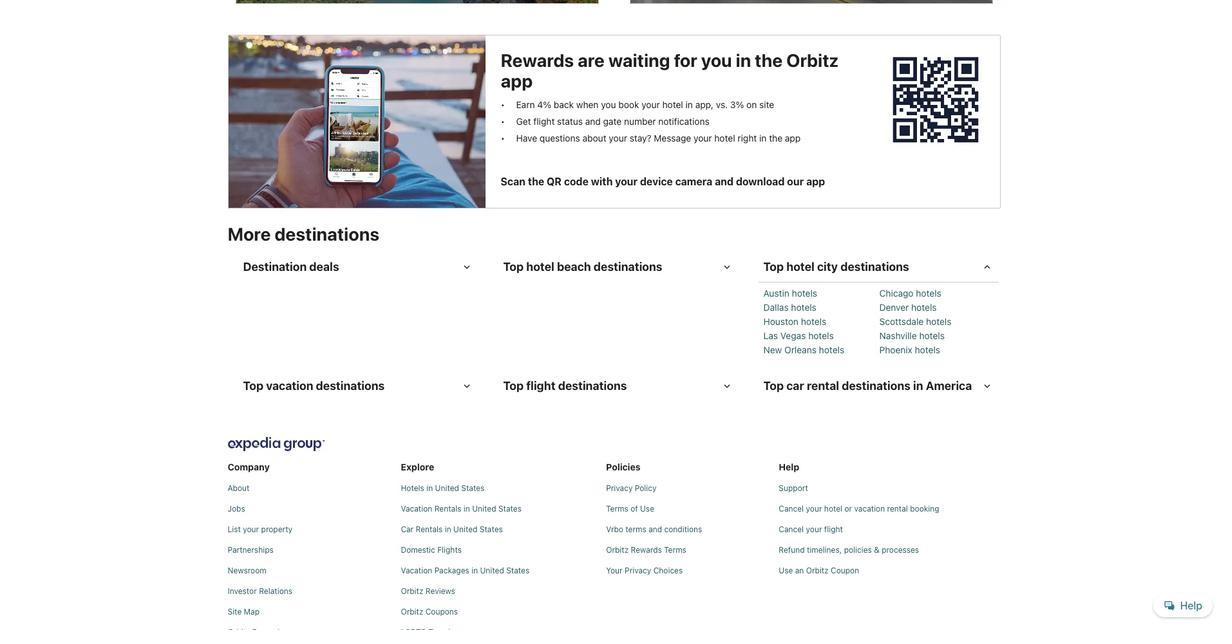 Task type: vqa. For each thing, say whether or not it's contained in the screenshot.
Add a flight Add
no



Task type: locate. For each thing, give the bounding box(es) containing it.
united for car rentals in united states
[[454, 525, 478, 535]]

hotel up get flight status and gate number notifications list item
[[663, 100, 684, 110]]

orbitz inside rewards are waiting for you in the orbitz app
[[787, 50, 839, 71]]

top for top hotel city destinations
[[764, 261, 784, 274]]

list containing about
[[228, 479, 396, 631]]

notifications
[[659, 116, 710, 127]]

2 vertical spatial and
[[649, 525, 663, 535]]

small image inside top hotel city destinations dropdown button
[[982, 262, 993, 274]]

1 vertical spatial vacation
[[855, 505, 886, 515]]

nashville hotels link
[[880, 331, 993, 342]]

your right with
[[616, 176, 638, 188]]

rentals inside car rentals in united states link
[[416, 525, 443, 535]]

1 vertical spatial terms
[[664, 546, 687, 556]]

small image
[[982, 262, 993, 274], [721, 381, 733, 393], [982, 381, 993, 393]]

small image inside top hotel beach destinations dropdown button
[[721, 262, 733, 274]]

you inside rewards are waiting for you in the orbitz app
[[702, 50, 732, 71]]

list containing support
[[779, 479, 1011, 577]]

0 vertical spatial app
[[501, 71, 533, 92]]

small image inside top flight destinations dropdown button
[[721, 381, 733, 393]]

rewards up your privacy choices
[[631, 546, 662, 556]]

states down hotels in united states 'link'
[[499, 505, 522, 515]]

for
[[674, 50, 698, 71]]

your privacy choices link
[[606, 567, 774, 577]]

united down the domestic flights link
[[480, 567, 504, 576]]

0 horizontal spatial rental
[[807, 380, 840, 393]]

have questions about your stay? message your hotel right in the app
[[516, 133, 801, 144]]

orbitz for orbitz coupons
[[401, 608, 424, 618]]

and right the terms
[[649, 525, 663, 535]]

your down get flight status and gate number notifications
[[609, 133, 628, 144]]

orbitz
[[787, 50, 839, 71], [606, 546, 629, 556], [807, 567, 829, 576], [401, 587, 424, 597], [401, 608, 424, 618]]

cancel inside cancel your hotel or vacation rental booking link
[[779, 505, 804, 515]]

get flight status and gate number notifications list item
[[501, 116, 850, 128]]

hotels down chicago hotels link
[[912, 303, 937, 313]]

0 vertical spatial flight
[[534, 116, 555, 127]]

rewards are waiting for you in the orbitz app region
[[501, 50, 861, 194]]

flight
[[534, 116, 555, 127], [527, 380, 556, 393], [825, 525, 843, 535]]

the up site
[[755, 50, 783, 71]]

app up our
[[785, 133, 801, 144]]

1 vertical spatial you
[[601, 100, 616, 110]]

orbitz inside orbitz rewards terms link
[[606, 546, 629, 556]]

use left an
[[779, 567, 793, 576]]

states up vacation rentals in united states
[[462, 484, 485, 494]]

earn 4% back when you book your hotel in app, vs. 3% on site list item
[[501, 100, 850, 111]]

flight inside dropdown button
[[527, 380, 556, 393]]

states
[[462, 484, 485, 494], [499, 505, 522, 515], [480, 525, 503, 535], [507, 567, 530, 576]]

rentals up domestic flights
[[416, 525, 443, 535]]

1 horizontal spatial rewards
[[631, 546, 662, 556]]

explore list item
[[401, 457, 601, 631]]

2 vertical spatial flight
[[825, 525, 843, 535]]

1 vertical spatial flight
[[527, 380, 556, 393]]

top
[[504, 261, 524, 274], [764, 261, 784, 274], [243, 380, 264, 393], [504, 380, 524, 393], [764, 380, 784, 393]]

privacy down orbitz rewards terms
[[625, 567, 652, 576]]

you up gate
[[601, 100, 616, 110]]

domestic
[[401, 546, 435, 556]]

list containing earn 4% back when you book your hotel in app, vs. 3% on site
[[501, 92, 861, 145]]

united for vacation rentals in united states
[[472, 505, 497, 515]]

top car rental destinations in america button
[[756, 372, 1001, 402]]

1 horizontal spatial rental
[[888, 505, 909, 515]]

0 horizontal spatial use
[[641, 505, 655, 515]]

america
[[926, 380, 973, 393]]

0 vertical spatial you
[[702, 50, 732, 71]]

4%
[[538, 100, 552, 110]]

small image inside "top vacation destinations" dropdown button
[[461, 381, 473, 393]]

0 horizontal spatial you
[[601, 100, 616, 110]]

destinations inside top flight destinations dropdown button
[[559, 380, 627, 393]]

1 vertical spatial use
[[779, 567, 793, 576]]

newsroom link
[[228, 567, 396, 577]]

1 vertical spatial rewards
[[631, 546, 662, 556]]

new
[[764, 345, 782, 356]]

2 vertical spatial app
[[807, 176, 826, 188]]

cancel
[[779, 505, 804, 515], [779, 525, 804, 535]]

top flight destinations
[[504, 380, 627, 393]]

vacation
[[401, 505, 433, 515], [401, 567, 433, 576]]

2 vertical spatial the
[[528, 176, 545, 188]]

list
[[501, 92, 861, 145], [228, 433, 1011, 631], [228, 479, 396, 631], [401, 479, 601, 631], [606, 479, 774, 577], [779, 479, 1011, 577]]

rentals
[[435, 505, 462, 515], [416, 525, 443, 535]]

destination deals
[[243, 261, 339, 274]]

1 horizontal spatial vacation
[[855, 505, 886, 515]]

terms of use
[[606, 505, 655, 515]]

scan
[[501, 176, 526, 188]]

chicago hotels link
[[880, 288, 993, 300]]

vacation up expedia group logo
[[266, 380, 313, 393]]

the left qr
[[528, 176, 545, 188]]

0 vertical spatial rentals
[[435, 505, 462, 515]]

3%
[[731, 100, 745, 110]]

hotel left right on the top of page
[[715, 133, 736, 144]]

message
[[654, 133, 692, 144]]

2 cancel from the top
[[779, 525, 804, 535]]

use right the of
[[641, 505, 655, 515]]

austin hotels
[[764, 288, 818, 299]]

hotel left or
[[825, 505, 843, 515]]

orbitz inside use an orbitz coupon link
[[807, 567, 829, 576]]

1 horizontal spatial use
[[779, 567, 793, 576]]

in inside 'link'
[[427, 484, 433, 494]]

hotels down denver hotels link
[[927, 317, 952, 328]]

united down hotels in united states 'link'
[[472, 505, 497, 515]]

you inside list item
[[601, 100, 616, 110]]

destinations
[[275, 224, 380, 245], [594, 261, 663, 274], [841, 261, 910, 274], [316, 380, 385, 393], [559, 380, 627, 393], [842, 380, 911, 393]]

0 vertical spatial privacy
[[606, 484, 633, 494]]

0 vertical spatial cancel
[[779, 505, 804, 515]]

0 horizontal spatial and
[[586, 116, 601, 127]]

phoenix hotels link
[[880, 345, 993, 357]]

cancel down support
[[779, 505, 804, 515]]

packages
[[435, 567, 470, 576]]

vacation down the hotels
[[401, 505, 433, 515]]

united
[[435, 484, 459, 494], [472, 505, 497, 515], [454, 525, 478, 535], [480, 567, 504, 576]]

vacation for vacation packages in united states
[[401, 567, 433, 576]]

united up vacation rentals in united states
[[435, 484, 459, 494]]

hotel inside help list item
[[825, 505, 843, 515]]

about
[[228, 484, 250, 494]]

app right our
[[807, 176, 826, 188]]

1 vertical spatial rental
[[888, 505, 909, 515]]

rental right car
[[807, 380, 840, 393]]

with
[[591, 176, 613, 188]]

booking
[[911, 505, 940, 515]]

conditions
[[665, 525, 703, 535]]

you
[[702, 50, 732, 71], [601, 100, 616, 110]]

states for car rentals in united states
[[480, 525, 503, 535]]

2 vacation from the top
[[401, 567, 433, 576]]

orbitz for orbitz reviews
[[401, 587, 424, 597]]

0 vertical spatial vacation
[[266, 380, 313, 393]]

dallas hotels link
[[764, 303, 877, 314]]

vacation inside dropdown button
[[266, 380, 313, 393]]

0 vertical spatial rewards
[[501, 50, 574, 71]]

camera
[[676, 176, 713, 188]]

cancel for cancel your flight
[[779, 525, 804, 535]]

hotel left city at the right top of page
[[787, 261, 815, 274]]

in left america
[[914, 380, 924, 393]]

more destinations region
[[220, 217, 1009, 409]]

small image for top hotel beach destinations
[[721, 262, 733, 274]]

small image
[[461, 262, 473, 274], [721, 262, 733, 274], [461, 381, 473, 393]]

1 horizontal spatial and
[[649, 525, 663, 535]]

rental down support link
[[888, 505, 909, 515]]

terms up choices
[[664, 546, 687, 556]]

rewards inside policies list item
[[631, 546, 662, 556]]

list your property
[[228, 525, 293, 535]]

in up flights
[[445, 525, 452, 535]]

about
[[583, 133, 607, 144]]

privacy policy link
[[606, 484, 774, 495]]

flights
[[438, 546, 462, 556]]

cancel your flight link
[[779, 525, 1011, 536]]

rewards
[[501, 50, 574, 71], [631, 546, 662, 556]]

small image for destination deals
[[461, 262, 473, 274]]

vacation right or
[[855, 505, 886, 515]]

orbitz inside orbitz coupons link
[[401, 608, 424, 618]]

and right camera
[[715, 176, 734, 188]]

rentals for vacation
[[435, 505, 462, 515]]

in right right on the top of page
[[760, 133, 767, 144]]

rewards up 4%
[[501, 50, 574, 71]]

1 vertical spatial app
[[785, 133, 801, 144]]

vegas
[[781, 331, 806, 342]]

united down vacation rentals in united states
[[454, 525, 478, 535]]

have questions about your stay? message your hotel right in the app list item
[[501, 133, 850, 145]]

0 vertical spatial the
[[755, 50, 783, 71]]

2 horizontal spatial app
[[807, 176, 826, 188]]

1 horizontal spatial app
[[785, 133, 801, 144]]

denver hotels link
[[880, 303, 993, 314]]

device
[[640, 176, 673, 188]]

rental inside dropdown button
[[807, 380, 840, 393]]

1 vertical spatial cancel
[[779, 525, 804, 535]]

states for vacation rentals in united states
[[499, 505, 522, 515]]

hotel inside dropdown button
[[787, 261, 815, 274]]

cancel for cancel your hotel or vacation rental booking
[[779, 505, 804, 515]]

1 vertical spatial vacation
[[401, 567, 433, 576]]

1 horizontal spatial you
[[702, 50, 732, 71]]

states down vacation rentals in united states link
[[480, 525, 503, 535]]

0 vertical spatial use
[[641, 505, 655, 515]]

cancel up refund
[[779, 525, 804, 535]]

use an orbitz coupon
[[779, 567, 860, 576]]

small image inside destination deals "dropdown button"
[[461, 262, 473, 274]]

top inside dropdown button
[[243, 380, 264, 393]]

map
[[244, 608, 260, 618]]

2 horizontal spatial and
[[715, 176, 734, 188]]

refund
[[779, 546, 805, 556]]

1 vacation from the top
[[401, 505, 433, 515]]

and
[[586, 116, 601, 127], [715, 176, 734, 188], [649, 525, 663, 535]]

you right for
[[702, 50, 732, 71]]

vacation inside vacation packages in united states link
[[401, 567, 433, 576]]

privacy
[[606, 484, 633, 494], [625, 567, 652, 576]]

app inside list item
[[785, 133, 801, 144]]

you for when
[[601, 100, 616, 110]]

rentals up car rentals in united states
[[435, 505, 462, 515]]

hotels
[[792, 288, 818, 299], [917, 288, 942, 299], [792, 303, 817, 313], [912, 303, 937, 313], [801, 317, 827, 328], [927, 317, 952, 328], [809, 331, 834, 342], [920, 331, 945, 342], [819, 345, 845, 356], [915, 345, 941, 356]]

app up earn
[[501, 71, 533, 92]]

in inside dropdown button
[[914, 380, 924, 393]]

rentals inside vacation rentals in united states link
[[435, 505, 462, 515]]

privacy down policies
[[606, 484, 633, 494]]

0 vertical spatial vacation
[[401, 505, 433, 515]]

our
[[788, 176, 804, 188]]

vacation inside vacation rentals in united states link
[[401, 505, 433, 515]]

in up 3%
[[736, 50, 752, 71]]

orbitz inside orbitz reviews "link"
[[401, 587, 424, 597]]

list containing privacy policy
[[606, 479, 774, 577]]

1 vertical spatial rentals
[[416, 525, 443, 535]]

book
[[619, 100, 640, 110]]

orbitz coupons
[[401, 608, 458, 618]]

you for for
[[702, 50, 732, 71]]

0 horizontal spatial vacation
[[266, 380, 313, 393]]

use
[[641, 505, 655, 515], [779, 567, 793, 576]]

0 horizontal spatial app
[[501, 71, 533, 92]]

list your property link
[[228, 525, 396, 536]]

top for top vacation destinations
[[243, 380, 264, 393]]

0 horizontal spatial terms
[[606, 505, 629, 515]]

list containing hotels in united states
[[401, 479, 601, 631]]

0 vertical spatial and
[[586, 116, 601, 127]]

flight inside list item
[[534, 116, 555, 127]]

hotels in united states link
[[401, 484, 601, 495]]

hotels down scottsdale hotels link
[[920, 331, 945, 342]]

1 cancel from the top
[[779, 505, 804, 515]]

your right list in the bottom of the page
[[243, 525, 259, 535]]

and up about
[[586, 116, 601, 127]]

1 vertical spatial the
[[770, 133, 783, 144]]

cancel inside the cancel your flight link
[[779, 525, 804, 535]]

destinations inside "top vacation destinations" dropdown button
[[316, 380, 385, 393]]

small image inside top car rental destinations in america dropdown button
[[982, 381, 993, 393]]

the inside list item
[[770, 133, 783, 144]]

orbitz for orbitz rewards terms
[[606, 546, 629, 556]]

rewards inside rewards are waiting for you in the orbitz app
[[501, 50, 574, 71]]

company
[[228, 462, 270, 473]]

right
[[738, 133, 757, 144]]

vacation inside list
[[855, 505, 886, 515]]

terms left the of
[[606, 505, 629, 515]]

0 vertical spatial terms
[[606, 505, 629, 515]]

company list item
[[228, 457, 396, 631]]

the right right on the top of page
[[770, 133, 783, 144]]

vacation down domestic
[[401, 567, 433, 576]]

1 vertical spatial privacy
[[625, 567, 652, 576]]

0 horizontal spatial rewards
[[501, 50, 574, 71]]

vacation
[[266, 380, 313, 393], [855, 505, 886, 515]]

&
[[875, 546, 880, 556]]

1 horizontal spatial terms
[[664, 546, 687, 556]]

hotel left beach
[[527, 261, 555, 274]]

destinations inside top hotel beach destinations dropdown button
[[594, 261, 663, 274]]

0 vertical spatial rental
[[807, 380, 840, 393]]

processes
[[882, 546, 920, 556]]

in right the hotels
[[427, 484, 433, 494]]

states down the domestic flights link
[[507, 567, 530, 576]]

domestic flights
[[401, 546, 462, 556]]



Task type: describe. For each thing, give the bounding box(es) containing it.
app for have questions about your stay? message your hotel right in the app
[[785, 133, 801, 144]]

your up cancel your flight
[[806, 505, 823, 515]]

help list item
[[779, 457, 1011, 577]]

destinations inside top car rental destinations in america dropdown button
[[842, 380, 911, 393]]

top hotel city destinations
[[764, 261, 910, 274]]

waiting
[[609, 50, 671, 71]]

use an orbitz coupon link
[[779, 567, 1011, 577]]

list containing company
[[228, 433, 1011, 631]]

back
[[554, 100, 574, 110]]

refund timelines, policies & processes
[[779, 546, 920, 556]]

small image for top vacation destinations
[[461, 381, 473, 393]]

your up timelines,
[[806, 525, 823, 535]]

coupon
[[831, 567, 860, 576]]

your up number
[[642, 100, 660, 110]]

top for top hotel beach destinations
[[504, 261, 524, 274]]

support link
[[779, 484, 1011, 495]]

list for company
[[228, 479, 396, 631]]

new orleans hotels link
[[764, 345, 877, 357]]

states inside 'link'
[[462, 484, 485, 494]]

car rentals in united states
[[401, 525, 503, 535]]

car
[[401, 525, 414, 535]]

hotels down las vegas hotels 'link'
[[819, 345, 845, 356]]

nashville
[[880, 331, 917, 342]]

1 vertical spatial and
[[715, 176, 734, 188]]

destinations inside top hotel city destinations dropdown button
[[841, 261, 910, 274]]

list for policies
[[606, 479, 774, 577]]

phoenix hotels
[[880, 345, 941, 356]]

in up car rentals in united states
[[464, 505, 470, 515]]

and inside policies list item
[[649, 525, 663, 535]]

your inside company list item
[[243, 525, 259, 535]]

timelines,
[[807, 546, 842, 556]]

and inside list item
[[586, 116, 601, 127]]

vs.
[[716, 100, 728, 110]]

scan the qr code with your device camera and download our app
[[501, 176, 826, 188]]

list for help
[[779, 479, 1011, 577]]

city
[[818, 261, 838, 274]]

orbitz reviews
[[401, 587, 456, 597]]

explore
[[401, 462, 435, 473]]

in inside rewards are waiting for you in the orbitz app
[[736, 50, 752, 71]]

get
[[516, 116, 531, 127]]

rental inside list
[[888, 505, 909, 515]]

use inside help list item
[[779, 567, 793, 576]]

earn
[[516, 100, 535, 110]]

investor relations link
[[228, 587, 396, 598]]

hotels down houston hotels link
[[809, 331, 834, 342]]

top vacation destinations
[[243, 380, 385, 393]]

more destinations
[[228, 224, 380, 245]]

vrbo
[[606, 525, 624, 535]]

top for top car rental destinations in america
[[764, 380, 784, 393]]

app inside rewards are waiting for you in the orbitz app
[[501, 71, 533, 92]]

jobs
[[228, 505, 245, 515]]

list for explore
[[401, 479, 601, 631]]

denver hotels houston hotels
[[764, 303, 937, 328]]

destination deals button
[[236, 253, 480, 283]]

hotels down the nashville hotels "link"
[[915, 345, 941, 356]]

small image for top hotel city destinations
[[982, 262, 993, 274]]

jobs link
[[228, 505, 396, 515]]

list
[[228, 525, 241, 535]]

flight inside help list item
[[825, 525, 843, 535]]

earn 4% back when you book your hotel in app, vs. 3% on site
[[516, 100, 775, 110]]

hotels
[[401, 484, 425, 494]]

refund timelines, policies & processes link
[[779, 546, 1011, 556]]

your down the notifications
[[694, 133, 712, 144]]

code
[[564, 176, 589, 188]]

small image for top car rental destinations in america
[[982, 381, 993, 393]]

hotels up denver hotels link
[[917, 288, 942, 299]]

beach
[[557, 261, 591, 274]]

vacation rentals in united states link
[[401, 505, 601, 515]]

small image for top flight destinations
[[721, 381, 733, 393]]

top for top flight destinations
[[504, 380, 524, 393]]

privacy policy
[[606, 484, 657, 494]]

scottsdale
[[880, 317, 924, 328]]

policies
[[606, 462, 641, 473]]

investor
[[228, 587, 257, 597]]

have
[[516, 133, 537, 144]]

scottsdale hotels las vegas hotels
[[764, 317, 952, 342]]

help
[[779, 462, 800, 473]]

in left app,
[[686, 100, 693, 110]]

states for vacation packages in united states
[[507, 567, 530, 576]]

vacation for vacation rentals in united states
[[401, 505, 433, 515]]

vacation packages in united states link
[[401, 567, 601, 577]]

site map link
[[228, 608, 396, 618]]

houston hotels link
[[764, 317, 877, 328]]

united for vacation packages in united states
[[480, 567, 504, 576]]

status
[[558, 116, 583, 127]]

site
[[760, 100, 775, 110]]

cancel your flight
[[779, 525, 843, 535]]

austin hotels link
[[764, 288, 877, 300]]

when
[[577, 100, 599, 110]]

cancel your hotel or vacation rental booking
[[779, 505, 940, 515]]

get flight status and gate number notifications
[[516, 116, 710, 127]]

flight for get
[[534, 116, 555, 127]]

support
[[779, 484, 809, 494]]

dallas
[[764, 303, 789, 313]]

use inside policies list item
[[641, 505, 655, 515]]

denver
[[880, 303, 909, 313]]

gate
[[603, 116, 622, 127]]

are
[[578, 50, 605, 71]]

hotel inside dropdown button
[[527, 261, 555, 274]]

terms of use link
[[606, 505, 774, 515]]

top car rental destinations in america
[[764, 380, 973, 393]]

download
[[736, 176, 785, 188]]

reviews
[[426, 587, 456, 597]]

the inside rewards are waiting for you in the orbitz app
[[755, 50, 783, 71]]

las vegas hotels link
[[764, 331, 877, 342]]

choices
[[654, 567, 683, 576]]

hotels up "dallas hotels" link
[[792, 288, 818, 299]]

more
[[228, 224, 271, 245]]

in right packages on the bottom left
[[472, 567, 478, 576]]

flight for top
[[527, 380, 556, 393]]

an
[[796, 567, 804, 576]]

terms
[[626, 525, 647, 535]]

hotels down "dallas hotels" link
[[801, 317, 827, 328]]

policies list item
[[606, 457, 774, 577]]

houston
[[764, 317, 799, 328]]

expedia group logo image
[[228, 438, 324, 452]]

app for scan the qr code with your device camera and download our app
[[807, 176, 826, 188]]

on
[[747, 100, 757, 110]]

your privacy choices
[[606, 567, 683, 576]]

coupons
[[426, 608, 458, 618]]

vacation rentals in united states
[[401, 505, 522, 515]]

vrbo terms and conditions link
[[606, 525, 774, 536]]

hotels in united states
[[401, 484, 485, 494]]

hotels down austin hotels
[[792, 303, 817, 313]]

stay?
[[630, 133, 652, 144]]

rentals for car
[[416, 525, 443, 535]]

of
[[631, 505, 638, 515]]

destination
[[243, 261, 307, 274]]

las
[[764, 331, 778, 342]]

list for rewards are waiting for you in the orbitz app
[[501, 92, 861, 145]]

policies
[[845, 546, 872, 556]]

united inside 'link'
[[435, 484, 459, 494]]

your
[[606, 567, 623, 576]]

orbitz reviews link
[[401, 587, 601, 598]]

car rentals in united states link
[[401, 525, 601, 536]]

orleans
[[785, 345, 817, 356]]

site map
[[228, 608, 260, 618]]

qr code image
[[886, 51, 986, 150]]



